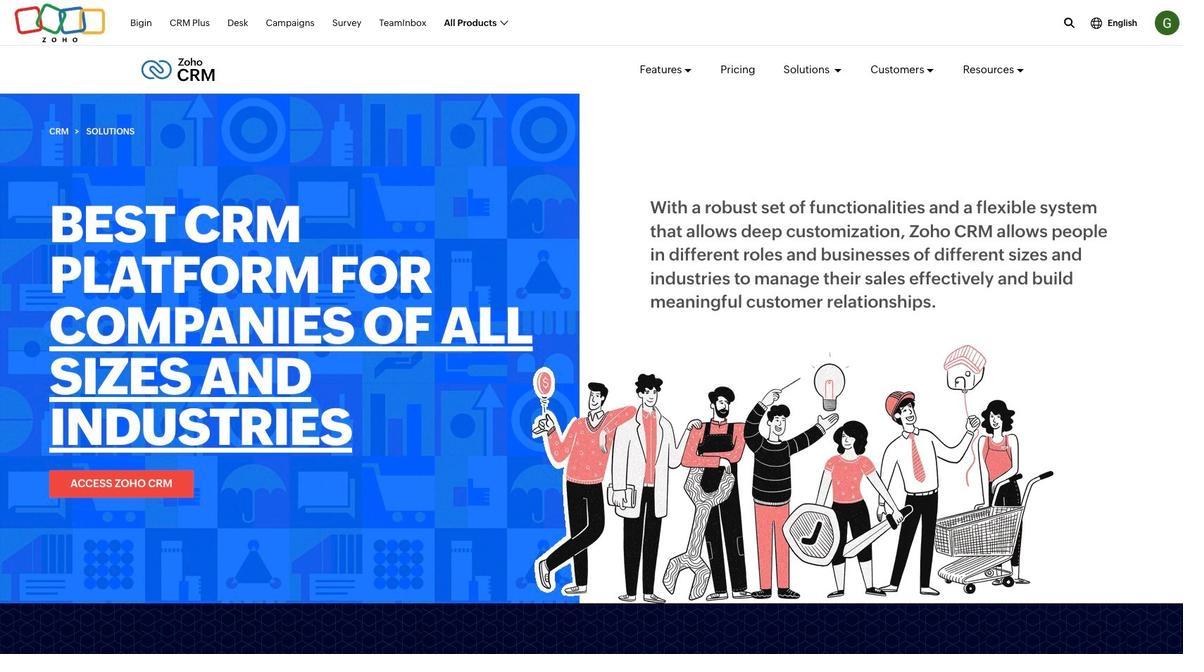 Task type: vqa. For each thing, say whether or not it's contained in the screenshot.
'Apps for Apple Watch' link
no



Task type: describe. For each thing, give the bounding box(es) containing it.
zoho crm logo image
[[141, 54, 216, 85]]

gary orlando image
[[1155, 11, 1180, 35]]



Task type: locate. For each thing, give the bounding box(es) containing it.
zoho crm vertical solutions image
[[533, 345, 1054, 603]]



